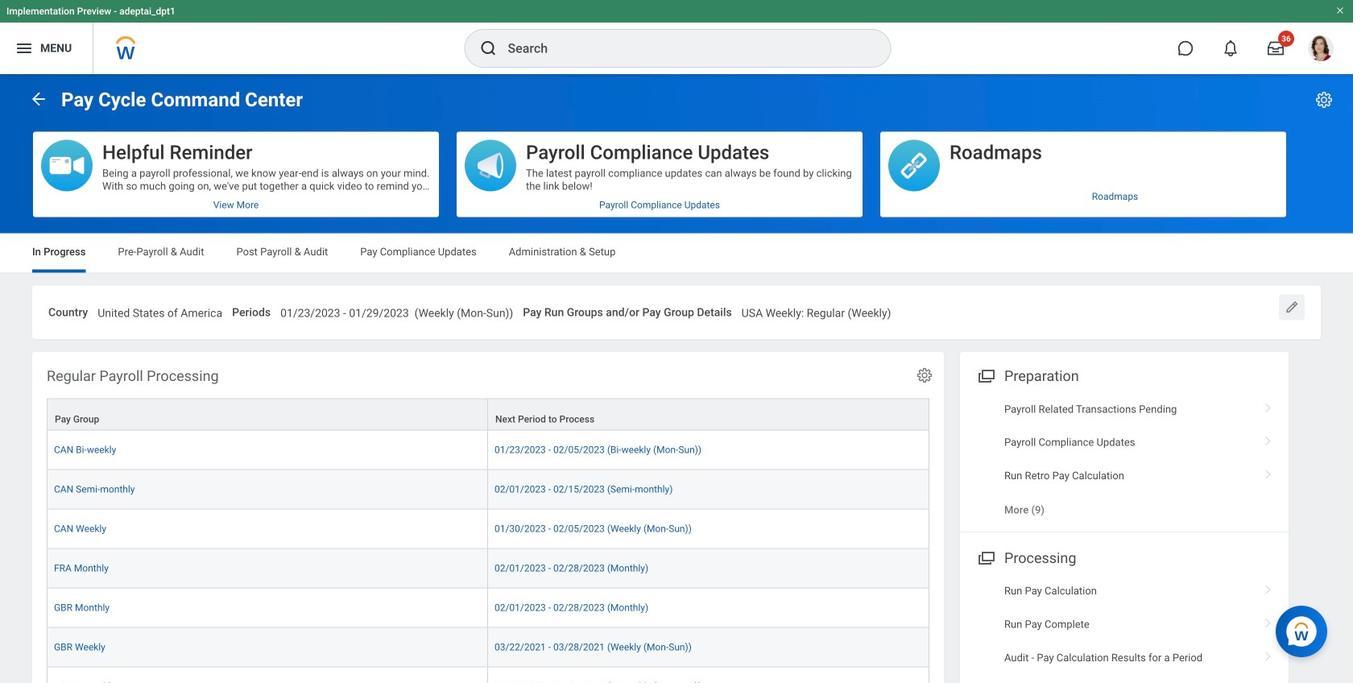 Task type: vqa. For each thing, say whether or not it's contained in the screenshot.
tab list
yes



Task type: describe. For each thing, give the bounding box(es) containing it.
notifications large image
[[1223, 40, 1239, 56]]

list for menu group image
[[960, 574, 1289, 683]]

1 chevron right image from the top
[[1258, 431, 1279, 447]]

4 row from the top
[[47, 509, 930, 549]]

3 row from the top
[[47, 470, 930, 509]]

7 row from the top
[[47, 628, 930, 667]]

2 row from the top
[[47, 430, 930, 470]]

profile logan mcneil image
[[1308, 35, 1334, 65]]

inbox large image
[[1268, 40, 1284, 56]]

edit image
[[1284, 299, 1300, 315]]

justify image
[[14, 39, 34, 58]]



Task type: locate. For each thing, give the bounding box(es) containing it.
2 list from the top
[[960, 574, 1289, 683]]

list for menu group icon
[[960, 393, 1289, 527]]

5 chevron right image from the top
[[1258, 646, 1279, 662]]

menu group image
[[975, 546, 996, 568]]

column header
[[47, 398, 488, 431]]

tab list
[[16, 234, 1337, 273]]

8 row from the top
[[47, 667, 930, 683]]

1 list from the top
[[960, 393, 1289, 527]]

main content
[[0, 74, 1353, 683]]

menu group image
[[975, 364, 996, 386]]

1 row from the top
[[47, 398, 930, 431]]

chevron right image
[[1258, 431, 1279, 447], [1258, 464, 1279, 480], [1258, 579, 1279, 595], [1258, 612, 1279, 629], [1258, 646, 1279, 662]]

6 row from the top
[[47, 588, 930, 628]]

banner
[[0, 0, 1353, 74]]

list
[[960, 393, 1289, 527], [960, 574, 1289, 683]]

regular payroll processing element
[[32, 352, 944, 683]]

Search Workday  search field
[[508, 31, 857, 66]]

2 chevron right image from the top
[[1258, 464, 1279, 480]]

close environment banner image
[[1336, 6, 1345, 15]]

row
[[47, 398, 930, 431], [47, 430, 930, 470], [47, 470, 930, 509], [47, 509, 930, 549], [47, 549, 930, 588], [47, 588, 930, 628], [47, 628, 930, 667], [47, 667, 930, 683]]

chevron right image
[[1258, 397, 1279, 413]]

5 row from the top
[[47, 549, 930, 588]]

search image
[[479, 39, 498, 58]]

None text field
[[98, 297, 222, 325], [280, 297, 513, 325], [742, 297, 891, 325], [98, 297, 222, 325], [280, 297, 513, 325], [742, 297, 891, 325]]

3 chevron right image from the top
[[1258, 579, 1279, 595]]

configure regular payroll processing image
[[916, 367, 934, 384]]

previous page image
[[29, 89, 48, 109]]

configure this page image
[[1315, 90, 1334, 110]]

column header inside regular payroll processing element
[[47, 398, 488, 431]]

1 vertical spatial list
[[960, 574, 1289, 683]]

4 chevron right image from the top
[[1258, 612, 1279, 629]]

0 vertical spatial list
[[960, 393, 1289, 527]]



